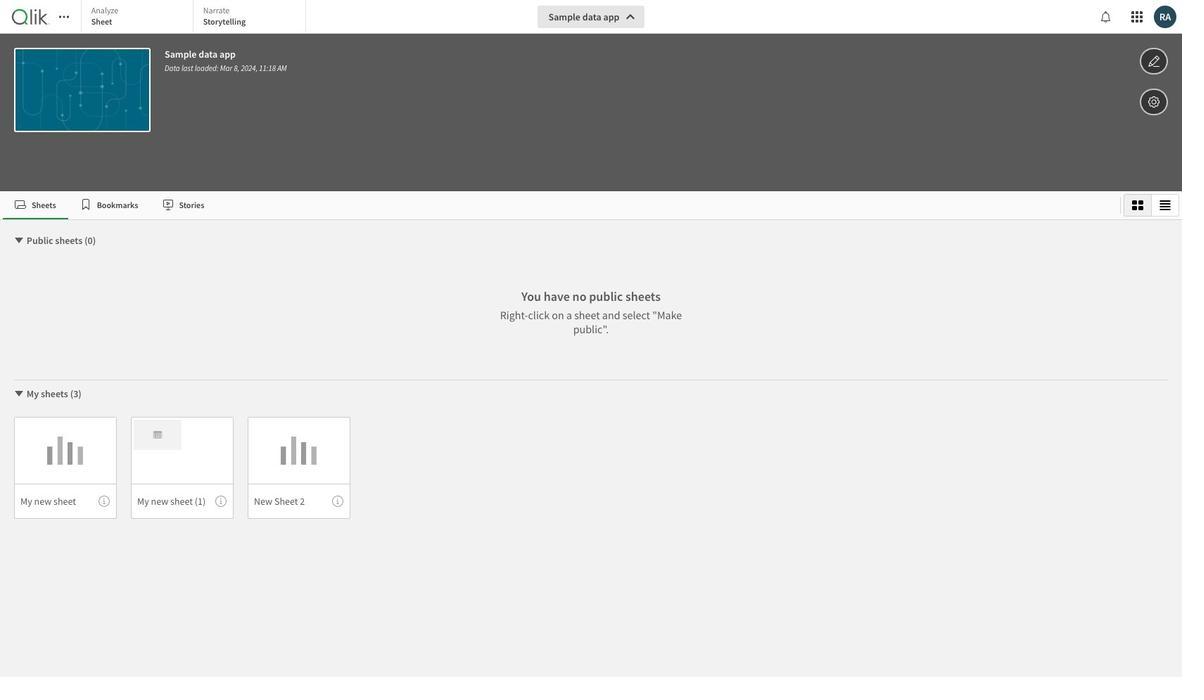 Task type: vqa. For each thing, say whether or not it's contained in the screenshot.
Move collection image
no



Task type: describe. For each thing, give the bounding box(es) containing it.
menu item for my new sheet (1) sheet is selected. press the spacebar or enter key to open my new sheet (1) sheet. use the right and left arrow keys to navigate. "element"
[[131, 484, 234, 519]]

new sheet 2 sheet is selected. press the spacebar or enter key to open new sheet 2 sheet. use the right and left arrow keys to navigate. element
[[248, 417, 350, 519]]

edit image
[[1148, 53, 1160, 70]]

menu item for new sheet 2 sheet is selected. press the spacebar or enter key to open new sheet 2 sheet. use the right and left arrow keys to navigate. element
[[248, 484, 350, 519]]

grid view image
[[1132, 200, 1144, 211]]



Task type: locate. For each thing, give the bounding box(es) containing it.
2 horizontal spatial tooltip
[[332, 496, 343, 507]]

tab list
[[81, 0, 309, 35], [3, 191, 1115, 220]]

group
[[1124, 194, 1179, 217]]

tooltip inside my new sheet (1) sheet is selected. press the spacebar or enter key to open my new sheet (1) sheet. use the right and left arrow keys to navigate. "element"
[[215, 496, 227, 507]]

2 tooltip from the left
[[215, 496, 227, 507]]

3 tooltip from the left
[[332, 496, 343, 507]]

tooltip inside new sheet 2 sheet is selected. press the spacebar or enter key to open new sheet 2 sheet. use the right and left arrow keys to navigate. element
[[332, 496, 343, 507]]

2 collapse image from the top
[[13, 388, 25, 400]]

toolbar
[[0, 0, 1182, 191]]

0 vertical spatial collapse image
[[13, 235, 25, 246]]

1 horizontal spatial menu item
[[131, 484, 234, 519]]

2 horizontal spatial menu item
[[248, 484, 350, 519]]

menu item for my new sheet sheet is selected. press the spacebar or enter key to open my new sheet sheet. use the right and left arrow keys to navigate. element
[[14, 484, 117, 519]]

0 horizontal spatial menu item
[[14, 484, 117, 519]]

list view image
[[1160, 200, 1171, 211]]

tooltip for my new sheet sheet is selected. press the spacebar or enter key to open my new sheet sheet. use the right and left arrow keys to navigate. element
[[99, 496, 110, 507]]

2 menu item from the left
[[131, 484, 234, 519]]

my new sheet (1) sheet is selected. press the spacebar or enter key to open my new sheet (1) sheet. use the right and left arrow keys to navigate. element
[[131, 417, 234, 519]]

1 vertical spatial tab list
[[3, 191, 1115, 220]]

application
[[0, 0, 1182, 678]]

1 tooltip from the left
[[99, 496, 110, 507]]

1 collapse image from the top
[[13, 235, 25, 246]]

0 vertical spatial tab list
[[81, 0, 309, 35]]

tooltip for my new sheet (1) sheet is selected. press the spacebar or enter key to open my new sheet (1) sheet. use the right and left arrow keys to navigate. "element"
[[215, 496, 227, 507]]

tooltip for new sheet 2 sheet is selected. press the spacebar or enter key to open new sheet 2 sheet. use the right and left arrow keys to navigate. element
[[332, 496, 343, 507]]

collapse image
[[13, 235, 25, 246], [13, 388, 25, 400]]

1 vertical spatial collapse image
[[13, 388, 25, 400]]

3 menu item from the left
[[248, 484, 350, 519]]

0 horizontal spatial tooltip
[[99, 496, 110, 507]]

1 menu item from the left
[[14, 484, 117, 519]]

app options image
[[1148, 94, 1160, 110]]

my new sheet sheet is selected. press the spacebar or enter key to open my new sheet sheet. use the right and left arrow keys to navigate. element
[[14, 417, 117, 519]]

1 horizontal spatial tooltip
[[215, 496, 227, 507]]

tooltip
[[99, 496, 110, 507], [215, 496, 227, 507], [332, 496, 343, 507]]

menu item
[[14, 484, 117, 519], [131, 484, 234, 519], [248, 484, 350, 519]]

tooltip inside my new sheet sheet is selected. press the spacebar or enter key to open my new sheet sheet. use the right and left arrow keys to navigate. element
[[99, 496, 110, 507]]



